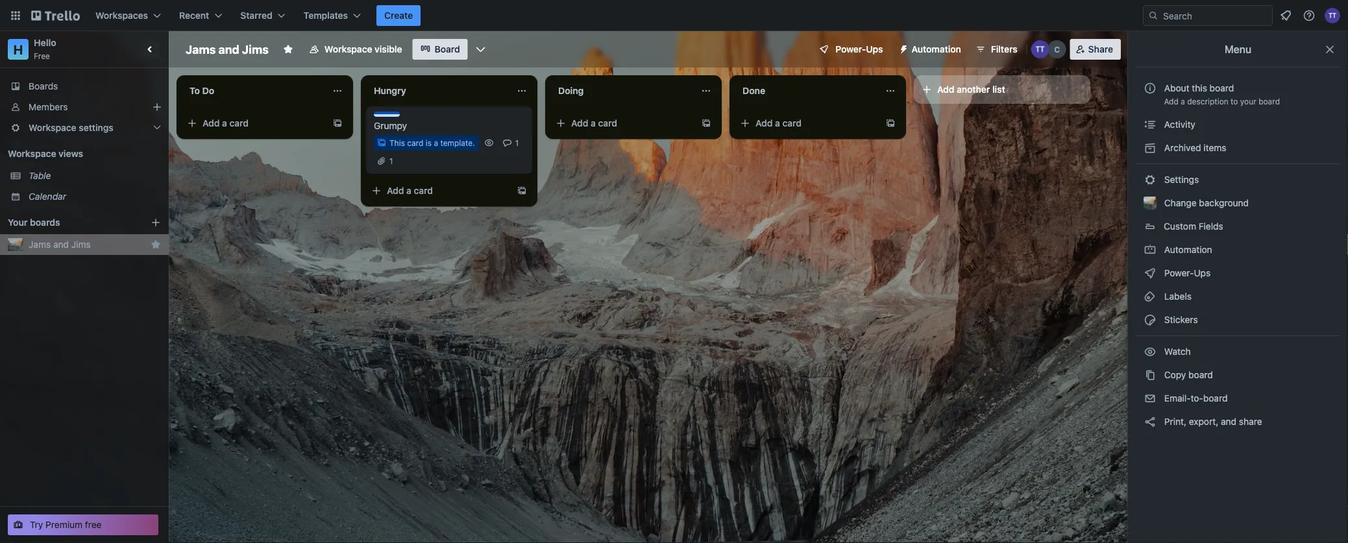 Task type: describe. For each thing, give the bounding box(es) containing it.
0 horizontal spatial terry turtle (terryturtle) image
[[1032, 40, 1050, 58]]

watch link
[[1136, 342, 1341, 362]]

workspace settings button
[[0, 118, 169, 138]]

create
[[384, 10, 413, 21]]

try premium free
[[30, 520, 102, 531]]

to
[[190, 85, 200, 96]]

and inside board name text box
[[219, 42, 239, 56]]

this card is a template.
[[390, 138, 475, 147]]

hello link
[[34, 37, 56, 48]]

c button
[[1049, 40, 1067, 58]]

settings
[[1162, 174, 1199, 185]]

1 vertical spatial power-ups
[[1162, 268, 1214, 279]]

workspace for workspace visible
[[325, 44, 372, 55]]

a right is
[[434, 138, 438, 147]]

change background
[[1162, 198, 1249, 208]]

boards link
[[0, 76, 169, 97]]

0 vertical spatial 1
[[515, 138, 519, 147]]

0 horizontal spatial jims
[[71, 239, 91, 250]]

copy board
[[1162, 370, 1213, 381]]

sm image for settings
[[1144, 173, 1157, 186]]

about this board add a description to your board
[[1165, 83, 1281, 106]]

items
[[1204, 143, 1227, 153]]

primary element
[[0, 0, 1349, 31]]

workspace navigation collapse icon image
[[142, 40, 160, 58]]

sm image for email-to-board
[[1144, 392, 1157, 405]]

custom
[[1164, 221, 1197, 232]]

Hungry text field
[[366, 81, 509, 101]]

to do
[[190, 85, 214, 96]]

add a card for to do
[[203, 118, 249, 129]]

sm image for activity
[[1144, 118, 1157, 131]]

create button
[[377, 5, 421, 26]]

list
[[993, 84, 1006, 95]]

jims inside board name text box
[[242, 42, 269, 56]]

board right your
[[1259, 97, 1281, 106]]

create from template… image for to do
[[332, 118, 343, 129]]

custom fields button
[[1136, 216, 1341, 237]]

print, export, and share link
[[1136, 412, 1341, 432]]

starred button
[[233, 5, 293, 26]]

card for done
[[783, 118, 802, 129]]

card for to do
[[230, 118, 249, 129]]

email-to-board link
[[1136, 388, 1341, 409]]

calendar link
[[29, 190, 161, 203]]

change background link
[[1136, 193, 1341, 214]]

workspace visible button
[[301, 39, 410, 60]]

share
[[1240, 417, 1263, 427]]

1 horizontal spatial terry turtle (terryturtle) image
[[1325, 8, 1341, 23]]

sm image for automation
[[1144, 244, 1157, 256]]

starred
[[240, 10, 273, 21]]

add a card for hungry
[[387, 185, 433, 196]]

h
[[13, 42, 23, 57]]

0 horizontal spatial and
[[53, 239, 69, 250]]

1 vertical spatial power-
[[1165, 268, 1195, 279]]

workspace visible
[[325, 44, 402, 55]]

power-ups button
[[810, 39, 891, 60]]

open information menu image
[[1303, 9, 1316, 22]]

add another list
[[938, 84, 1006, 95]]

add board image
[[151, 218, 161, 228]]

archived items link
[[1136, 138, 1341, 158]]

hello
[[34, 37, 56, 48]]

stickers
[[1162, 315, 1199, 325]]

try
[[30, 520, 43, 531]]

your boards
[[8, 217, 60, 228]]

automation inside automation button
[[912, 44, 962, 55]]

calendar
[[29, 191, 66, 202]]

labels link
[[1136, 286, 1341, 307]]

template.
[[441, 138, 475, 147]]

star or unstar board image
[[283, 44, 293, 55]]

workspace for workspace settings
[[29, 122, 76, 133]]

change
[[1165, 198, 1197, 208]]

workspace settings
[[29, 122, 114, 133]]

Doing text field
[[551, 81, 694, 101]]

grumpy link
[[374, 119, 525, 132]]

workspace for workspace views
[[8, 148, 56, 159]]

add down do
[[203, 118, 220, 129]]

a for 2nd create from template… icon from left
[[775, 118, 780, 129]]

board up to-
[[1189, 370, 1213, 381]]

boards
[[30, 217, 60, 228]]

workspace views
[[8, 148, 83, 159]]

starred icon image
[[151, 240, 161, 250]]

sm image for power-ups
[[1144, 267, 1157, 280]]

table
[[29, 170, 51, 181]]

is
[[426, 138, 432, 147]]

members
[[29, 102, 68, 112]]

filters button
[[972, 39, 1022, 60]]

another
[[957, 84, 991, 95]]

customize views image
[[474, 43, 487, 56]]

fields
[[1199, 221, 1224, 232]]

chestercheeetah (chestercheeetah) image
[[1049, 40, 1067, 58]]

to-
[[1191, 393, 1204, 404]]

workspaces button
[[88, 5, 169, 26]]

ups inside button
[[866, 44, 884, 55]]

email-
[[1165, 393, 1191, 404]]

your
[[1241, 97, 1257, 106]]

a for 1st create from template… icon
[[591, 118, 596, 129]]

card down doing text box
[[598, 118, 618, 129]]

0 horizontal spatial jams and jims
[[29, 239, 91, 250]]

views
[[58, 148, 83, 159]]

your
[[8, 217, 28, 228]]

done
[[743, 85, 766, 96]]

archived items
[[1162, 143, 1227, 153]]

board up print, export, and share
[[1204, 393, 1228, 404]]

add down done
[[756, 118, 773, 129]]

email-to-board
[[1162, 393, 1228, 404]]

1 vertical spatial ups
[[1195, 268, 1211, 279]]

board
[[435, 44, 460, 55]]

1 create from template… image from the left
[[701, 118, 712, 129]]

add a card button for to do
[[182, 113, 327, 134]]

sm image for stickers
[[1144, 314, 1157, 327]]



Task type: vqa. For each thing, say whether or not it's contained in the screenshot.
7th sm icon from the bottom of the page
yes



Task type: locate. For each thing, give the bounding box(es) containing it.
menu
[[1225, 43, 1252, 56]]

grumpy
[[374, 120, 407, 131]]

0 horizontal spatial automation
[[912, 44, 962, 55]]

background
[[1200, 198, 1249, 208]]

add down about
[[1165, 97, 1179, 106]]

add inside the about this board add a description to your board
[[1165, 97, 1179, 106]]

Board name text field
[[179, 39, 275, 60]]

recent button
[[171, 5, 230, 26]]

stickers link
[[1136, 310, 1341, 331]]

create from template… image for hungry
[[517, 186, 527, 196]]

jims left star or unstar board image
[[242, 42, 269, 56]]

sm image for labels
[[1144, 290, 1157, 303]]

sm image inside labels link
[[1144, 290, 1157, 303]]

1 sm image from the top
[[1144, 118, 1157, 131]]

jams down recent popup button
[[186, 42, 216, 56]]

0 vertical spatial ups
[[866, 44, 884, 55]]

0 horizontal spatial create from template… image
[[332, 118, 343, 129]]

1 horizontal spatial create from template… image
[[886, 118, 896, 129]]

1 horizontal spatial ups
[[1195, 268, 1211, 279]]

templates button
[[296, 5, 369, 26]]

1 vertical spatial jams and jims
[[29, 239, 91, 250]]

6 sm image from the top
[[1144, 392, 1157, 405]]

settings
[[79, 122, 114, 133]]

ups
[[866, 44, 884, 55], [1195, 268, 1211, 279]]

1 vertical spatial workspace
[[29, 122, 76, 133]]

settings link
[[1136, 169, 1341, 190]]

1 horizontal spatial 1
[[515, 138, 519, 147]]

sm image inside "print, export, and share" link
[[1144, 416, 1157, 429]]

sm image for archived items
[[1144, 142, 1157, 155]]

hungry
[[374, 85, 406, 96]]

add a card down doing
[[571, 118, 618, 129]]

automation button
[[894, 39, 969, 60]]

watch
[[1162, 346, 1194, 357]]

a down to do text field
[[222, 118, 227, 129]]

5 sm image from the top
[[1144, 369, 1157, 382]]

share button
[[1071, 39, 1121, 60]]

share
[[1089, 44, 1114, 55]]

jams and jims link
[[29, 238, 145, 251]]

card for hungry
[[414, 185, 433, 196]]

sm image
[[1144, 118, 1157, 131], [1144, 290, 1157, 303], [1144, 314, 1157, 327], [1144, 345, 1157, 358], [1144, 369, 1157, 382], [1144, 392, 1157, 405], [1144, 416, 1157, 429]]

add inside add another list button
[[938, 84, 955, 95]]

a down about
[[1181, 97, 1186, 106]]

back to home image
[[31, 5, 80, 26]]

custom fields
[[1164, 221, 1224, 232]]

2 vertical spatial workspace
[[8, 148, 56, 159]]

this
[[390, 138, 405, 147]]

workspace inside button
[[325, 44, 372, 55]]

automation
[[912, 44, 962, 55], [1162, 244, 1213, 255]]

sm image inside archived items link
[[1144, 142, 1157, 155]]

workspace up table
[[8, 148, 56, 159]]

add a card button for hungry
[[366, 181, 512, 201]]

copy
[[1165, 370, 1187, 381]]

0 horizontal spatial jams
[[29, 239, 51, 250]]

do
[[202, 85, 214, 96]]

free
[[85, 520, 102, 531]]

sm image left print,
[[1144, 416, 1157, 429]]

c
[[1055, 45, 1060, 54]]

sm image inside stickers link
[[1144, 314, 1157, 327]]

0 vertical spatial jams and jims
[[186, 42, 269, 56]]

1 horizontal spatial create from template… image
[[517, 186, 527, 196]]

sm image inside settings 'link'
[[1144, 173, 1157, 186]]

0 vertical spatial create from template… image
[[332, 118, 343, 129]]

card left is
[[407, 138, 424, 147]]

terry turtle (terryturtle) image
[[1325, 8, 1341, 23], [1032, 40, 1050, 58]]

ups down automation link
[[1195, 268, 1211, 279]]

1 horizontal spatial jams
[[186, 42, 216, 56]]

sm image for watch
[[1144, 345, 1157, 358]]

1 right template. at left top
[[515, 138, 519, 147]]

power-ups inside button
[[836, 44, 884, 55]]

3 sm image from the top
[[1144, 314, 1157, 327]]

0 vertical spatial and
[[219, 42, 239, 56]]

1 horizontal spatial jims
[[242, 42, 269, 56]]

sm image inside email-to-board link
[[1144, 392, 1157, 405]]

0 vertical spatial jims
[[242, 42, 269, 56]]

sm image inside copy board link
[[1144, 369, 1157, 382]]

workspace
[[325, 44, 372, 55], [29, 122, 76, 133], [8, 148, 56, 159]]

sm image left watch
[[1144, 345, 1157, 358]]

premium
[[46, 520, 83, 531]]

workspace inside dropdown button
[[29, 122, 76, 133]]

1 horizontal spatial and
[[219, 42, 239, 56]]

sm image for copy board
[[1144, 369, 1157, 382]]

add a card button for done
[[735, 113, 881, 134]]

2 vertical spatial and
[[1222, 417, 1237, 427]]

color: blue, title: none image
[[374, 112, 400, 117]]

a for create from template… image for to do
[[222, 118, 227, 129]]

add a card for done
[[756, 118, 802, 129]]

sm image inside 'activity' link
[[1144, 118, 1157, 131]]

automation link
[[1136, 240, 1341, 260]]

and left share
[[1222, 417, 1237, 427]]

sm image inside automation link
[[1144, 244, 1157, 256]]

add
[[938, 84, 955, 95], [1165, 97, 1179, 106], [203, 118, 220, 129], [571, 118, 589, 129], [756, 118, 773, 129], [387, 185, 404, 196]]

1 vertical spatial create from template… image
[[517, 186, 527, 196]]

copy board link
[[1136, 365, 1341, 386]]

Done text field
[[735, 81, 878, 101]]

recent
[[179, 10, 209, 21]]

card down done 'text box'
[[783, 118, 802, 129]]

a inside the about this board add a description to your board
[[1181, 97, 1186, 106]]

0 vertical spatial terry turtle (terryturtle) image
[[1325, 8, 1341, 23]]

terry turtle (terryturtle) image left c
[[1032, 40, 1050, 58]]

archived
[[1165, 143, 1202, 153]]

2 horizontal spatial and
[[1222, 417, 1237, 427]]

automation down 'custom fields'
[[1162, 244, 1213, 255]]

sm image left stickers at the bottom
[[1144, 314, 1157, 327]]

sm image inside power-ups link
[[1144, 267, 1157, 280]]

power- inside button
[[836, 44, 866, 55]]

Search field
[[1159, 6, 1273, 25]]

power- up labels
[[1165, 268, 1195, 279]]

jams
[[186, 42, 216, 56], [29, 239, 51, 250]]

add down doing
[[571, 118, 589, 129]]

add a card button down this card is a template.
[[366, 181, 512, 201]]

free
[[34, 51, 50, 60]]

switch to… image
[[9, 9, 22, 22]]

0 horizontal spatial create from template… image
[[701, 118, 712, 129]]

sm image for print, export, and share
[[1144, 416, 1157, 429]]

power- up done 'text box'
[[836, 44, 866, 55]]

a down doing text box
[[591, 118, 596, 129]]

add another list button
[[914, 75, 1091, 104]]

0 horizontal spatial 1
[[390, 156, 393, 166]]

visible
[[375, 44, 402, 55]]

automation inside automation link
[[1162, 244, 1213, 255]]

power-ups
[[836, 44, 884, 55], [1162, 268, 1214, 279]]

1 horizontal spatial power-ups
[[1162, 268, 1214, 279]]

0 vertical spatial jams
[[186, 42, 216, 56]]

1 down this at the top of the page
[[390, 156, 393, 166]]

jams inside board name text box
[[186, 42, 216, 56]]

workspaces
[[95, 10, 148, 21]]

sm image left copy at bottom
[[1144, 369, 1157, 382]]

create from template… image
[[332, 118, 343, 129], [517, 186, 527, 196]]

To Do text field
[[182, 81, 325, 101]]

0 vertical spatial automation
[[912, 44, 962, 55]]

jams and jims down recent popup button
[[186, 42, 269, 56]]

export,
[[1189, 417, 1219, 427]]

1 vertical spatial automation
[[1162, 244, 1213, 255]]

activity link
[[1136, 114, 1341, 135]]

1
[[515, 138, 519, 147], [390, 156, 393, 166]]

board up to on the top right of page
[[1210, 83, 1235, 94]]

card down to do text field
[[230, 118, 249, 129]]

add a card down done
[[756, 118, 802, 129]]

7 sm image from the top
[[1144, 416, 1157, 429]]

filters
[[991, 44, 1018, 55]]

sm image inside watch link
[[1144, 345, 1157, 358]]

try premium free button
[[8, 515, 158, 536]]

h link
[[8, 39, 29, 60]]

board link
[[413, 39, 468, 60]]

1 horizontal spatial power-
[[1165, 268, 1195, 279]]

jams and jims down the your boards with 1 items element on the left top of the page
[[29, 239, 91, 250]]

1 vertical spatial and
[[53, 239, 69, 250]]

table link
[[29, 169, 161, 182]]

workspace down templates popup button
[[325, 44, 372, 55]]

2 sm image from the top
[[1144, 290, 1157, 303]]

0 horizontal spatial ups
[[866, 44, 884, 55]]

2 create from template… image from the left
[[886, 118, 896, 129]]

activity
[[1162, 119, 1196, 130]]

card down is
[[414, 185, 433, 196]]

create from template… image
[[701, 118, 712, 129], [886, 118, 896, 129]]

add down this at the top of the page
[[387, 185, 404, 196]]

this
[[1192, 83, 1208, 94]]

a down done 'text box'
[[775, 118, 780, 129]]

0 vertical spatial power-ups
[[836, 44, 884, 55]]

1 vertical spatial jams
[[29, 239, 51, 250]]

0 horizontal spatial power-
[[836, 44, 866, 55]]

1 vertical spatial jims
[[71, 239, 91, 250]]

add a card button
[[182, 113, 327, 134], [551, 113, 696, 134], [735, 113, 881, 134], [366, 181, 512, 201]]

1 vertical spatial terry turtle (terryturtle) image
[[1032, 40, 1050, 58]]

1 horizontal spatial automation
[[1162, 244, 1213, 255]]

1 vertical spatial 1
[[390, 156, 393, 166]]

add a card button down to do text field
[[182, 113, 327, 134]]

jims down the your boards with 1 items element on the left top of the page
[[71, 239, 91, 250]]

and down the your boards with 1 items element on the left top of the page
[[53, 239, 69, 250]]

sm image
[[894, 39, 912, 57], [1144, 142, 1157, 155], [1144, 173, 1157, 186], [1144, 244, 1157, 256], [1144, 267, 1157, 280]]

add a card button down done 'text box'
[[735, 113, 881, 134]]

0 notifications image
[[1279, 8, 1294, 23]]

doing
[[558, 85, 584, 96]]

jams and jims inside board name text box
[[186, 42, 269, 56]]

labels
[[1162, 291, 1192, 302]]

add a card button down doing text box
[[551, 113, 696, 134]]

0 vertical spatial power-
[[836, 44, 866, 55]]

power-ups link
[[1136, 263, 1341, 284]]

0 horizontal spatial power-ups
[[836, 44, 884, 55]]

terry turtle (terryturtle) image right open information menu icon
[[1325, 8, 1341, 23]]

templates
[[304, 10, 348, 21]]

sm image left email-
[[1144, 392, 1157, 405]]

add a card down do
[[203, 118, 249, 129]]

description
[[1188, 97, 1229, 106]]

to
[[1231, 97, 1239, 106]]

sm image left labels
[[1144, 290, 1157, 303]]

jims
[[242, 42, 269, 56], [71, 239, 91, 250]]

jams down boards
[[29, 239, 51, 250]]

print, export, and share
[[1162, 417, 1263, 427]]

sm image left activity
[[1144, 118, 1157, 131]]

workspace down members
[[29, 122, 76, 133]]

add a card
[[203, 118, 249, 129], [571, 118, 618, 129], [756, 118, 802, 129], [387, 185, 433, 196]]

card
[[230, 118, 249, 129], [598, 118, 618, 129], [783, 118, 802, 129], [407, 138, 424, 147], [414, 185, 433, 196]]

ups left automation button in the top of the page
[[866, 44, 884, 55]]

your boards with 1 items element
[[8, 215, 131, 231]]

add a card down this at the top of the page
[[387, 185, 433, 196]]

0 vertical spatial workspace
[[325, 44, 372, 55]]

add left another
[[938, 84, 955, 95]]

boards
[[29, 81, 58, 92]]

hello free
[[34, 37, 56, 60]]

print,
[[1165, 417, 1187, 427]]

search image
[[1149, 10, 1159, 21]]

sm image inside automation button
[[894, 39, 912, 57]]

automation up add another list
[[912, 44, 962, 55]]

a
[[1181, 97, 1186, 106], [222, 118, 227, 129], [591, 118, 596, 129], [775, 118, 780, 129], [434, 138, 438, 147], [407, 185, 412, 196]]

4 sm image from the top
[[1144, 345, 1157, 358]]

a down this card is a template.
[[407, 185, 412, 196]]

and down recent popup button
[[219, 42, 239, 56]]

a for create from template… image associated with hungry
[[407, 185, 412, 196]]

and
[[219, 42, 239, 56], [53, 239, 69, 250], [1222, 417, 1237, 427]]

1 horizontal spatial jams and jims
[[186, 42, 269, 56]]

members link
[[0, 97, 169, 118]]



